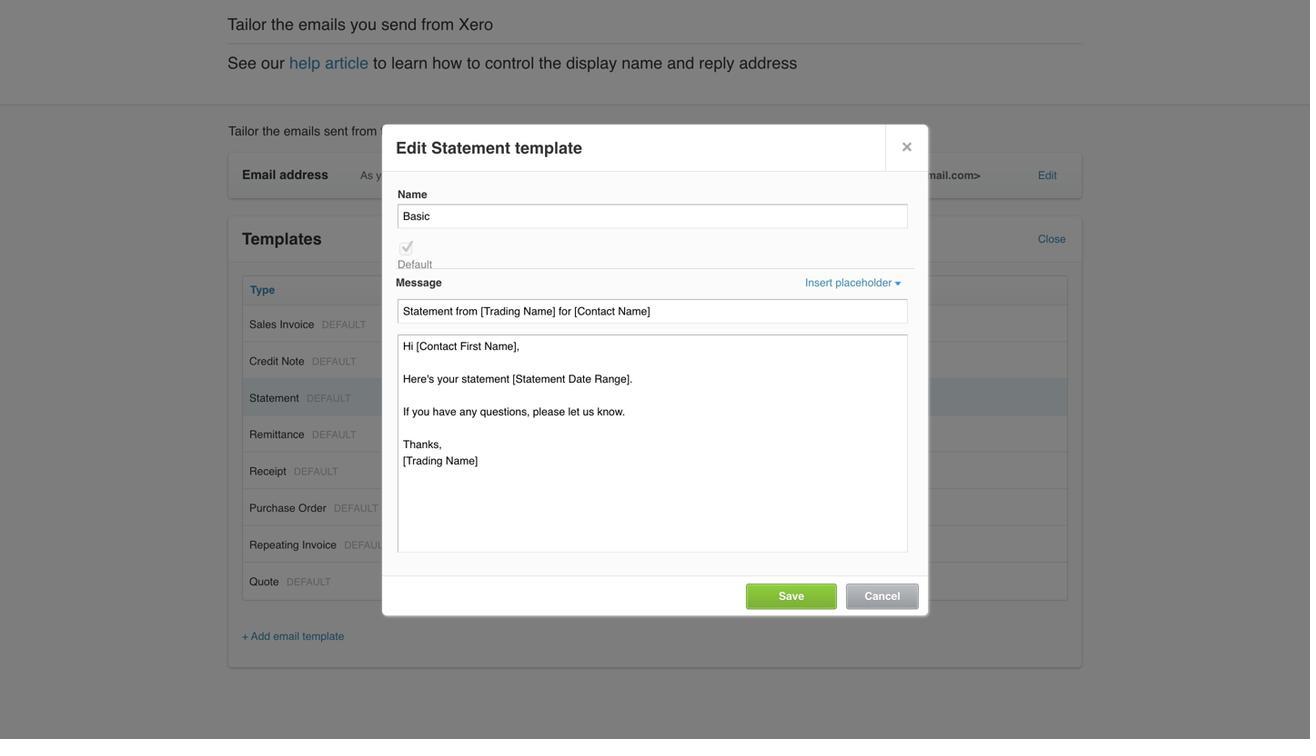 Task type: vqa. For each thing, say whether or not it's contained in the screenshot.
Tax for Tax exclusive
no



Task type: locate. For each thing, give the bounding box(es) containing it.
5 basic from the top
[[431, 576, 458, 588]]

0 vertical spatial edit
[[396, 139, 427, 157]]

basic for remittance
[[431, 429, 458, 441]]

insert
[[805, 277, 833, 289]]

tailor up see
[[227, 15, 267, 34]]

emails up help article "link"
[[298, 15, 346, 34]]

1 vertical spatial name
[[432, 284, 462, 297]]

email
[[242, 167, 276, 182]]

are left using
[[542, 169, 558, 182]]

emails for sent
[[284, 124, 320, 138]]

3 basic link from the top
[[431, 465, 458, 478]]

name down default
[[432, 284, 462, 297]]

0 horizontal spatial are
[[397, 169, 412, 182]]

statement
[[431, 139, 510, 157], [249, 392, 299, 405]]

to right how
[[467, 54, 481, 72]]

invoice right sales
[[280, 318, 314, 331]]

to right going
[[808, 169, 817, 182]]

1 vertical spatial statement
[[249, 392, 299, 405]]

1 vertical spatial emails
[[284, 124, 320, 138]]

statement up remittance
[[249, 392, 299, 405]]

you
[[350, 15, 377, 34], [376, 169, 394, 182]]

to left learn
[[373, 54, 387, 72]]

template
[[515, 139, 582, 157], [302, 631, 344, 643]]

name up default button
[[398, 188, 427, 201]]

to
[[373, 54, 387, 72], [467, 54, 481, 72], [808, 169, 817, 182]]

placeholder
[[836, 277, 892, 289]]

edit down the this
[[396, 139, 427, 157]]

basic link for remittance
[[431, 429, 458, 441]]

1 basic from the top
[[431, 318, 458, 331]]

default
[[398, 258, 432, 271]]

default inside receipt default
[[294, 466, 338, 478]]

type link
[[250, 284, 275, 297]]

default down statement default
[[312, 430, 356, 441]]

invoice
[[280, 318, 314, 331], [302, 539, 337, 552]]

tailor
[[227, 15, 267, 34], [228, 124, 259, 138]]

you left 'send'
[[350, 15, 377, 34]]

type
[[250, 284, 275, 297]]

1 vertical spatial tailor
[[228, 124, 259, 138]]

the right control
[[539, 54, 562, 72]]

basic
[[431, 318, 458, 331], [431, 429, 458, 441], [431, 465, 458, 478], [431, 539, 458, 552], [431, 576, 458, 588]]

emails right user,
[[508, 169, 539, 182]]

0 horizontal spatial edit
[[396, 139, 427, 157]]

sent
[[324, 124, 348, 138], [561, 169, 582, 182]]

message
[[396, 277, 442, 289]]

1 vertical spatial address
[[280, 167, 328, 182]]

default up credit note default
[[322, 319, 366, 331]]

address right email
[[280, 167, 328, 182]]

0 vertical spatial from
[[421, 15, 454, 34]]

remittance
[[249, 429, 305, 441]]

edit for edit
[[1038, 169, 1057, 182]]

address right reply on the top of the page
[[739, 54, 797, 72]]

1 horizontal spatial edit
[[1038, 169, 1057, 182]]

3 basic from the top
[[431, 465, 458, 478]]

tailor up email
[[228, 124, 259, 138]]

1 horizontal spatial template
[[515, 139, 582, 157]]

with
[[721, 169, 740, 182]]

name
[[398, 188, 427, 201], [432, 284, 462, 297]]

1 vertical spatial edit
[[1038, 169, 1057, 182]]

emails
[[298, 15, 346, 34], [284, 124, 320, 138], [508, 169, 539, 182]]

are
[[397, 169, 412, 182], [542, 169, 558, 182]]

default up purchase order default
[[294, 466, 338, 478]]

None text field
[[398, 299, 908, 324]]

help
[[289, 54, 320, 72]]

<johnsmith43233@gmail.com>
[[820, 169, 980, 182]]

1 vertical spatial name
[[632, 169, 660, 182]]

1 vertical spatial template
[[302, 631, 344, 643]]

basic link for quote
[[431, 576, 458, 588]]

the up email
[[262, 124, 280, 138]]

None text field
[[398, 335, 908, 553]]

purchase
[[249, 502, 295, 515]]

default inside remittance default
[[312, 430, 356, 441]]

tailor the emails you send from xero
[[227, 15, 493, 34]]

0 horizontal spatial sent
[[324, 124, 348, 138]]

+ add email template button
[[242, 631, 344, 643]]

4 basic link from the top
[[431, 576, 458, 588]]

invoice down purchase order default
[[302, 539, 337, 552]]

order
[[298, 502, 326, 515]]

1 vertical spatial from
[[352, 124, 377, 138]]

add
[[251, 631, 270, 643]]

emails up the email address
[[284, 124, 320, 138]]

edit button
[[1038, 169, 1057, 182]]

default right "order"
[[334, 503, 378, 514]]

name
[[622, 54, 663, 72], [632, 169, 660, 182]]

0 vertical spatial you
[[350, 15, 377, 34]]

default down repeating invoice default
[[287, 577, 331, 588]]

1 basic link from the top
[[431, 318, 458, 331]]

this
[[381, 124, 400, 138]]

1 horizontal spatial are
[[542, 169, 558, 182]]

0 horizontal spatial name
[[398, 188, 427, 201]]

1 horizontal spatial address
[[739, 54, 797, 72]]

from
[[421, 15, 454, 34], [352, 124, 377, 138]]

2 vertical spatial emails
[[508, 169, 539, 182]]

quote
[[249, 576, 279, 588]]

2 horizontal spatial to
[[808, 169, 817, 182]]

2 basic link from the top
[[431, 429, 458, 441]]

default right note
[[312, 356, 356, 367]]

2 basic from the top
[[431, 429, 458, 441]]

name left john
[[632, 169, 660, 182]]

are right as
[[397, 169, 412, 182]]

edit up close "button" on the right of page
[[1038, 169, 1057, 182]]

smith
[[689, 169, 718, 182]]

close button
[[1038, 233, 1066, 246]]

2 are from the left
[[542, 169, 558, 182]]

note
[[281, 355, 305, 368]]

credit
[[249, 355, 278, 368]]

help article link
[[289, 54, 369, 72]]

default
[[322, 319, 366, 331], [312, 356, 356, 367], [307, 393, 351, 404], [312, 430, 356, 441], [294, 466, 338, 478], [334, 503, 378, 514], [344, 540, 389, 551], [287, 577, 331, 588]]

statement up in
[[431, 139, 510, 157]]

organization
[[404, 124, 473, 138]]

edit
[[396, 139, 427, 157], [1038, 169, 1057, 182]]

0 vertical spatial tailor
[[227, 15, 267, 34]]

0 vertical spatial emails
[[298, 15, 346, 34]]

our
[[261, 54, 285, 72]]

1 are from the left
[[397, 169, 412, 182]]

from left xero
[[421, 15, 454, 34]]

as you are the logged in user, emails are sent using the name john smith with replies going to <johnsmith43233@gmail.com>
[[360, 169, 980, 182]]

1 horizontal spatial from
[[421, 15, 454, 34]]

0 horizontal spatial address
[[280, 167, 328, 182]]

0 horizontal spatial template
[[302, 631, 344, 643]]

address
[[739, 54, 797, 72], [280, 167, 328, 182]]

0 vertical spatial template
[[515, 139, 582, 157]]

credit note default
[[249, 355, 356, 368]]

from left the this
[[352, 124, 377, 138]]

0 horizontal spatial statement
[[249, 392, 299, 405]]

quote default
[[249, 576, 331, 588]]

default up remittance default
[[307, 393, 351, 404]]

the left logged
[[416, 169, 431, 182]]

1 vertical spatial invoice
[[302, 539, 337, 552]]

basic for receipt
[[431, 465, 458, 478]]

going
[[778, 169, 805, 182]]

+ add email template
[[242, 631, 344, 643]]

remittance default
[[249, 429, 356, 441]]

sent left using
[[561, 169, 582, 182]]

name left and
[[622, 54, 663, 72]]

the
[[271, 15, 294, 34], [539, 54, 562, 72], [262, 124, 280, 138], [416, 169, 431, 182], [614, 169, 629, 182]]

default down purchase order default
[[344, 540, 389, 551]]

using
[[585, 169, 611, 182]]

4 basic from the top
[[431, 539, 458, 552]]

1 horizontal spatial statement
[[431, 139, 510, 157]]

basic link
[[431, 318, 458, 331], [431, 429, 458, 441], [431, 465, 458, 478], [431, 576, 458, 588]]

close
[[1038, 233, 1066, 246]]

default inside purchase order default
[[334, 503, 378, 514]]

1 vertical spatial sent
[[561, 169, 582, 182]]

0 vertical spatial name
[[622, 54, 663, 72]]

email
[[273, 631, 299, 643]]

0 vertical spatial invoice
[[280, 318, 314, 331]]

you right as
[[376, 169, 394, 182]]

invoice for repeating
[[302, 539, 337, 552]]

send
[[381, 15, 417, 34]]

1 horizontal spatial name
[[432, 284, 462, 297]]

sent left the this
[[324, 124, 348, 138]]



Task type: describe. For each thing, give the bounding box(es) containing it.
email address
[[242, 167, 328, 182]]

1 vertical spatial you
[[376, 169, 394, 182]]

1 horizontal spatial sent
[[561, 169, 582, 182]]

Default button
[[398, 241, 414, 257]]

article
[[325, 54, 369, 72]]

save
[[779, 590, 804, 603]]

1 horizontal spatial to
[[467, 54, 481, 72]]

sales invoice default
[[249, 318, 366, 331]]

the up our
[[271, 15, 294, 34]]

repeating invoice default
[[249, 539, 389, 552]]

see our help article to learn how to control the display name and reply address
[[227, 54, 797, 72]]

insert placeholder
[[805, 277, 892, 289]]

purchase order default
[[249, 502, 378, 515]]

tailor the emails sent from this organization
[[228, 124, 473, 138]]

default inside sales invoice default
[[322, 319, 366, 331]]

how
[[432, 54, 462, 72]]

0 vertical spatial statement
[[431, 139, 510, 157]]

0 vertical spatial sent
[[324, 124, 348, 138]]

emails for you
[[298, 15, 346, 34]]

repeating
[[249, 539, 299, 552]]

logged
[[434, 169, 467, 182]]

name link
[[432, 284, 462, 297]]

0 horizontal spatial from
[[352, 124, 377, 138]]

default inside repeating invoice default
[[344, 540, 389, 551]]

learn
[[391, 54, 428, 72]]

xero
[[459, 15, 493, 34]]

+
[[242, 631, 248, 643]]

default inside credit note default
[[312, 356, 356, 367]]

receipt
[[249, 465, 286, 478]]

invoice for sales
[[280, 318, 314, 331]]

default inside quote default
[[287, 577, 331, 588]]

cancel button
[[865, 590, 900, 603]]

basic link for sales invoice
[[431, 318, 458, 331]]

in
[[470, 169, 478, 182]]

display
[[566, 54, 617, 72]]

default inside statement default
[[307, 393, 351, 404]]

user,
[[481, 169, 505, 182]]

insert placeholder button
[[805, 277, 901, 289]]

control
[[485, 54, 534, 72]]

0 vertical spatial name
[[398, 188, 427, 201]]

replies
[[743, 169, 775, 182]]

tailor for tailor the emails sent from this organization
[[228, 124, 259, 138]]

cancel
[[865, 590, 900, 603]]

sales
[[249, 318, 277, 331]]

reply
[[699, 54, 735, 72]]

templates
[[242, 230, 322, 248]]

as
[[360, 169, 373, 182]]

statement default
[[249, 392, 351, 405]]

the right using
[[614, 169, 629, 182]]

0 vertical spatial address
[[739, 54, 797, 72]]

basic for quote
[[431, 576, 458, 588]]

john
[[663, 169, 686, 182]]

edit statement template
[[396, 139, 582, 157]]

basic link for receipt
[[431, 465, 458, 478]]

0 horizontal spatial to
[[373, 54, 387, 72]]

edit for edit statement template
[[396, 139, 427, 157]]

see
[[227, 54, 257, 72]]

receipt default
[[249, 465, 338, 478]]

save button
[[779, 590, 804, 603]]

Name text field
[[398, 204, 908, 229]]

tailor for tailor the emails you send from xero
[[227, 15, 267, 34]]

and
[[667, 54, 694, 72]]

basic for sales invoice
[[431, 318, 458, 331]]



